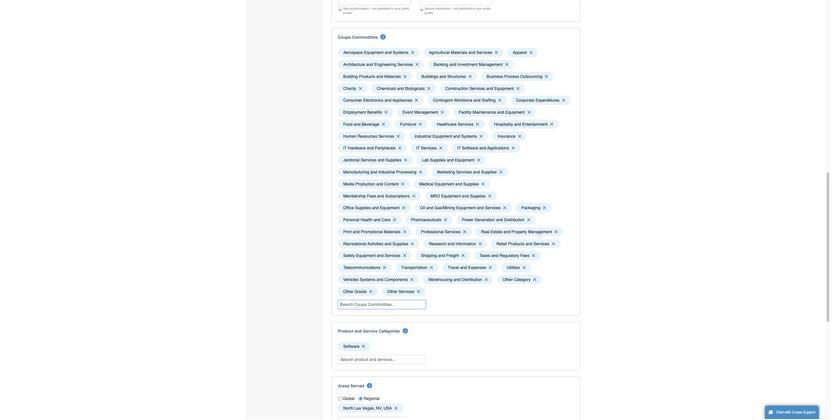 Task type: vqa. For each thing, say whether or not it's contained in the screenshot.
coupa supplier portal Image
no



Task type: locate. For each thing, give the bounding box(es) containing it.
published for duns text box
[[459, 7, 472, 10]]

expenditures
[[536, 98, 560, 103]]

0 horizontal spatial information
[[354, 7, 369, 10]]

systems down the healthcare services option
[[461, 134, 477, 139]]

other category option
[[497, 275, 542, 284]]

equipment down medical equipment and supplies option
[[441, 194, 461, 199]]

pharmaceuticals option
[[406, 216, 453, 225]]

3 it from the left
[[457, 146, 461, 151]]

insurance option
[[492, 132, 527, 141]]

materials down care
[[384, 230, 401, 234]]

categories
[[379, 329, 400, 334]]

selected list box containing aerospace equipment and systems
[[336, 47, 576, 298]]

0 horizontal spatial products
[[359, 74, 375, 79]]

1 vertical spatial systems
[[461, 134, 477, 139]]

1 profile from the left
[[343, 11, 352, 15]]

secure information - not published to your public profile down duns text box
[[425, 7, 491, 15]]

support
[[803, 411, 816, 415]]

mro
[[431, 194, 440, 199]]

2 secure from the left
[[425, 7, 435, 10]]

2 vertical spatial management
[[528, 230, 552, 234]]

media production and content option
[[338, 180, 410, 189]]

power
[[462, 218, 474, 222]]

service
[[363, 329, 378, 334]]

profile down duns text box
[[425, 11, 433, 15]]

0 vertical spatial software
[[462, 146, 478, 151]]

1 - from the left
[[370, 7, 371, 10]]

industrial
[[415, 134, 431, 139], [379, 170, 395, 175]]

contingent workforce and staffing option
[[428, 96, 507, 105]]

0 horizontal spatial distribution
[[462, 278, 482, 282]]

0 vertical spatial additional information image
[[381, 34, 386, 40]]

2 your from the left
[[476, 7, 482, 10]]

profile up coupa commodities
[[343, 11, 352, 15]]

published down duns text box
[[459, 7, 472, 10]]

materials up investment
[[451, 50, 468, 55]]

2 horizontal spatial it
[[457, 146, 461, 151]]

selected list box
[[336, 47, 576, 298], [336, 341, 576, 353]]

profile
[[343, 11, 352, 15], [425, 11, 433, 15]]

and up oil and gas/mining equipment and services option
[[462, 194, 469, 199]]

services right engineering
[[397, 62, 413, 67]]

fees
[[367, 194, 376, 199], [521, 254, 530, 258]]

equipment up marketing services and supplies at the right of page
[[455, 158, 475, 163]]

other down "components"
[[387, 290, 398, 294]]

to for duns text box
[[473, 7, 475, 10]]

1 public from the left
[[402, 7, 410, 10]]

1 horizontal spatial systems
[[393, 50, 409, 55]]

None radio
[[359, 397, 363, 401]]

public
[[402, 7, 410, 10], [483, 7, 491, 10]]

with
[[785, 411, 791, 415]]

systems
[[393, 50, 409, 55], [461, 134, 477, 139], [360, 278, 376, 282]]

additional information image
[[367, 384, 372, 389]]

to for tax id text box
[[391, 7, 394, 10]]

estate
[[491, 230, 502, 234]]

1 horizontal spatial published
[[459, 7, 472, 10]]

supplies down peripherals
[[386, 158, 402, 163]]

industrial inside manufacturing and industrial processing option
[[379, 170, 395, 175]]

additional information image up aerospace equipment and systems option
[[381, 34, 386, 40]]

0 horizontal spatial secure
[[343, 7, 353, 10]]

industrial up it services
[[415, 134, 431, 139]]

buildings and structures option
[[416, 72, 477, 81]]

marketing services and supplies
[[437, 170, 497, 175]]

coupa inside button
[[792, 411, 803, 415]]

corporate
[[516, 98, 535, 103]]

systems inside option
[[393, 50, 409, 55]]

your for tax id text box
[[395, 7, 401, 10]]

1 horizontal spatial -
[[452, 7, 453, 10]]

and right "banking"
[[450, 62, 457, 67]]

corporate expenditures option
[[511, 96, 571, 105]]

management
[[479, 62, 503, 67], [414, 110, 438, 115], [528, 230, 552, 234]]

2 vertical spatial materials
[[384, 230, 401, 234]]

0 horizontal spatial your
[[395, 7, 401, 10]]

2 selected list box from the top
[[336, 341, 576, 353]]

0 horizontal spatial secure information - not published to your public profile
[[343, 7, 410, 15]]

retail products and services option
[[491, 240, 561, 249]]

1 vertical spatial industrial
[[379, 170, 395, 175]]

selected areas list box
[[336, 403, 576, 415]]

and left care
[[374, 218, 381, 222]]

it for it services
[[416, 146, 420, 151]]

equipment
[[364, 50, 384, 55], [494, 86, 514, 91], [505, 110, 525, 115], [433, 134, 452, 139], [455, 158, 475, 163], [435, 182, 454, 187], [441, 194, 461, 199], [380, 206, 400, 210], [456, 206, 476, 210], [356, 254, 376, 258]]

information up freight
[[456, 242, 476, 246]]

1 vertical spatial products
[[508, 242, 525, 246]]

public for tax id text box
[[402, 7, 410, 10]]

real estate and property management
[[481, 230, 552, 234]]

office supplies and equipment option
[[338, 204, 411, 213]]

Search product and services... field
[[338, 355, 426, 364]]

1 your from the left
[[395, 7, 401, 10]]

2 profile from the left
[[425, 11, 433, 15]]

investment
[[458, 62, 478, 67]]

lab supplies and equipment option
[[417, 156, 486, 165]]

systems inside option
[[461, 134, 477, 139]]

1 it from the left
[[343, 146, 347, 151]]

employment
[[343, 110, 366, 115]]

0 horizontal spatial not
[[372, 7, 376, 10]]

profile for tax id text box
[[343, 11, 352, 15]]

0 vertical spatial distribution
[[504, 218, 525, 222]]

2 horizontal spatial systems
[[461, 134, 477, 139]]

- for tax id text box
[[370, 7, 371, 10]]

supplies down marketing services and supplies option
[[463, 182, 479, 187]]

materials up chemicals
[[384, 74, 401, 79]]

0 horizontal spatial public
[[402, 7, 410, 10]]

chat with coupa support
[[776, 411, 816, 415]]

regulatory
[[500, 254, 519, 258]]

0 horizontal spatial to
[[391, 7, 394, 10]]

0 vertical spatial selected list box
[[336, 47, 576, 298]]

las
[[355, 406, 361, 411]]

1 horizontal spatial software
[[462, 146, 478, 151]]

- down duns text box
[[452, 7, 453, 10]]

office supplies and equipment
[[343, 206, 400, 210]]

other down utilities
[[503, 278, 513, 282]]

0 horizontal spatial additional information image
[[381, 34, 386, 40]]

0 vertical spatial industrial
[[415, 134, 431, 139]]

aerospace equipment and systems option
[[338, 48, 420, 57]]

0 vertical spatial management
[[479, 62, 503, 67]]

and left applications
[[479, 146, 486, 151]]

1 horizontal spatial secure
[[425, 7, 435, 10]]

services up power generation and distribution
[[485, 206, 501, 210]]

management up business
[[479, 62, 503, 67]]

it for it hardware and peripherals
[[343, 146, 347, 151]]

2 horizontal spatial information
[[456, 242, 476, 246]]

- down tax id text box
[[370, 7, 371, 10]]

and right the activities
[[385, 242, 392, 246]]

products down architecture and engineering services
[[359, 74, 375, 79]]

products for building
[[359, 74, 375, 79]]

vehicles systems and components option
[[338, 275, 419, 284]]

business
[[487, 74, 503, 79]]

equipment down healthcare
[[433, 134, 452, 139]]

1 vertical spatial additional information image
[[403, 329, 408, 334]]

it up the lab supplies and equipment option
[[457, 146, 461, 151]]

property
[[512, 230, 527, 234]]

management inside option
[[479, 62, 503, 67]]

manufacturing
[[343, 170, 369, 175]]

retail
[[497, 242, 507, 246]]

- for duns text box
[[452, 7, 453, 10]]

safety equipment and services option
[[338, 251, 412, 261]]

supplies
[[386, 158, 402, 163], [430, 158, 446, 163], [481, 170, 497, 175], [463, 182, 479, 187], [470, 194, 486, 199], [355, 206, 371, 210], [393, 242, 408, 246]]

1 horizontal spatial secure information - not published to your public profile
[[425, 7, 491, 15]]

2 horizontal spatial management
[[528, 230, 552, 234]]

1 secure from the left
[[343, 7, 353, 10]]

activities
[[367, 242, 384, 246]]

1 vertical spatial fees
[[521, 254, 530, 258]]

it software and applications option
[[452, 144, 520, 153]]

1 horizontal spatial to
[[473, 7, 475, 10]]

information
[[354, 7, 369, 10], [435, 7, 451, 10], [456, 242, 476, 246]]

transportation
[[401, 266, 427, 270]]

0 horizontal spatial industrial
[[379, 170, 395, 175]]

2 secure information - not published to your public profile from the left
[[425, 7, 491, 15]]

1 secure information - not published to your public profile from the left
[[343, 7, 410, 15]]

warehousing and distribution option
[[423, 275, 493, 284]]

0 vertical spatial products
[[359, 74, 375, 79]]

other services
[[387, 290, 415, 294]]

distribution down the travel and expenses "option"
[[462, 278, 482, 282]]

food
[[343, 122, 353, 127]]

processing
[[396, 170, 417, 175]]

1 horizontal spatial distribution
[[504, 218, 525, 222]]

research and information option
[[424, 240, 487, 249]]

it
[[343, 146, 347, 151], [416, 146, 420, 151], [457, 146, 461, 151]]

2 horizontal spatial other
[[503, 278, 513, 282]]

professional
[[421, 230, 444, 234]]

distribution inside option
[[462, 278, 482, 282]]

supplies right lab
[[430, 158, 446, 163]]

2 public from the left
[[483, 7, 491, 10]]

professional services option
[[416, 228, 472, 237]]

0 vertical spatial materials
[[451, 50, 468, 55]]

systems down telecommunications option on the left
[[360, 278, 376, 282]]

and
[[385, 50, 392, 55], [469, 50, 476, 55], [366, 62, 373, 67], [450, 62, 457, 67], [376, 74, 383, 79], [439, 74, 446, 79], [397, 86, 404, 91], [487, 86, 493, 91], [385, 98, 392, 103], [474, 98, 481, 103], [497, 110, 504, 115], [354, 122, 361, 127], [514, 122, 521, 127], [453, 134, 460, 139], [367, 146, 374, 151], [479, 146, 486, 151], [378, 158, 385, 163], [447, 158, 454, 163], [371, 170, 377, 175], [473, 170, 480, 175], [376, 182, 383, 187], [455, 182, 462, 187], [377, 194, 384, 199], [462, 194, 469, 199], [372, 206, 379, 210], [426, 206, 433, 210], [477, 206, 484, 210], [374, 218, 381, 222], [496, 218, 503, 222], [353, 230, 360, 234], [504, 230, 510, 234], [385, 242, 392, 246], [448, 242, 455, 246], [526, 242, 533, 246], [377, 254, 384, 258], [438, 254, 445, 258], [492, 254, 498, 258], [460, 266, 467, 270], [377, 278, 384, 282], [454, 278, 461, 282], [355, 329, 362, 334]]

warehousing
[[429, 278, 453, 282]]

profile for duns text box
[[425, 11, 433, 15]]

employment benefits
[[343, 110, 382, 115]]

DUNS text field
[[420, 0, 492, 5]]

maintenance
[[473, 110, 496, 115]]

1 selected list box from the top
[[336, 47, 576, 298]]

employment benefits option
[[338, 108, 393, 117]]

1 not from the left
[[372, 7, 376, 10]]

1 horizontal spatial it
[[416, 146, 420, 151]]

other goods option
[[338, 287, 378, 296]]

software
[[462, 146, 478, 151], [343, 345, 360, 349]]

1 vertical spatial coupa
[[792, 411, 803, 415]]

products down real estate and property management
[[508, 242, 525, 246]]

areas served
[[338, 384, 364, 389]]

services up the research and information
[[445, 230, 461, 234]]

workforce
[[454, 98, 473, 103]]

packaging
[[521, 206, 541, 210]]

north
[[343, 406, 353, 411]]

equipment up care
[[380, 206, 400, 210]]

distribution
[[504, 218, 525, 222], [462, 278, 482, 282]]

1 horizontal spatial coupa
[[792, 411, 803, 415]]

print
[[343, 230, 352, 234]]

and up the banking and investment management option
[[469, 50, 476, 55]]

1 horizontal spatial not
[[454, 7, 458, 10]]

secure
[[343, 7, 353, 10], [425, 7, 435, 10]]

and right "taxes"
[[492, 254, 498, 258]]

2 published from the left
[[459, 7, 472, 10]]

1 horizontal spatial other
[[387, 290, 398, 294]]

information down duns text box
[[435, 7, 451, 10]]

coupa
[[338, 35, 351, 40], [792, 411, 803, 415]]

and up "office supplies and equipment" "option"
[[377, 194, 384, 199]]

it services
[[416, 146, 437, 151]]

and right hospitality
[[514, 122, 521, 127]]

safety
[[343, 254, 355, 258]]

supplies inside "option"
[[355, 206, 371, 210]]

and left service
[[355, 329, 362, 334]]

1 horizontal spatial additional information image
[[403, 329, 408, 334]]

charity option
[[338, 84, 367, 93]]

selected list box for coupa commodities
[[336, 47, 576, 298]]

business process outsourcing option
[[481, 72, 554, 81]]

2 - from the left
[[452, 7, 453, 10]]

content
[[384, 182, 399, 187]]

products
[[359, 74, 375, 79], [508, 242, 525, 246]]

building products and materials option
[[338, 72, 412, 81]]

1 vertical spatial software
[[343, 345, 360, 349]]

information for tax id text box
[[354, 7, 369, 10]]

1 vertical spatial management
[[414, 110, 438, 115]]

0 horizontal spatial fees
[[367, 194, 376, 199]]

2 not from the left
[[454, 7, 458, 10]]

published down tax id text box
[[377, 7, 390, 10]]

architecture and engineering services option
[[338, 60, 424, 69]]

1 horizontal spatial products
[[508, 242, 525, 246]]

banking and investment management option
[[428, 60, 514, 69]]

secure information - not published to your public profile
[[343, 7, 410, 15], [425, 7, 491, 15]]

0 horizontal spatial it
[[343, 146, 347, 151]]

secure for duns text box
[[425, 7, 435, 10]]

telecommunications
[[343, 266, 381, 270]]

None radio
[[338, 397, 342, 401]]

0 vertical spatial systems
[[393, 50, 409, 55]]

software option
[[338, 342, 371, 351]]

personal health and care option
[[338, 216, 402, 225]]

industrial up content
[[379, 170, 395, 175]]

management inside option
[[528, 230, 552, 234]]

Tax ID text field
[[338, 0, 411, 5]]

services
[[477, 50, 492, 55], [397, 62, 413, 67], [470, 86, 485, 91], [458, 122, 474, 127], [379, 134, 394, 139], [421, 146, 437, 151], [361, 158, 377, 163], [456, 170, 472, 175], [485, 206, 501, 210], [445, 230, 461, 234], [534, 242, 550, 246], [385, 254, 401, 258], [399, 290, 415, 294]]

2 it from the left
[[416, 146, 420, 151]]

1 horizontal spatial management
[[479, 62, 503, 67]]

it for it software and applications
[[457, 146, 461, 151]]

0 horizontal spatial published
[[377, 7, 390, 10]]

and up estate
[[496, 218, 503, 222]]

other inside "option"
[[343, 290, 354, 294]]

not down tax id text box
[[372, 7, 376, 10]]

2 vertical spatial systems
[[360, 278, 376, 282]]

selected list box containing software
[[336, 341, 576, 353]]

additional information image right categories at the left bottom of the page
[[403, 329, 408, 334]]

your down duns text box
[[476, 7, 482, 10]]

equipment up telecommunications option on the left
[[356, 254, 376, 258]]

it down furniture 'option'
[[416, 146, 420, 151]]

supplies for janitorial services and supplies
[[386, 158, 402, 163]]

systems up engineering
[[393, 50, 409, 55]]

materials for print and promotional materials
[[384, 230, 401, 234]]

additional information image
[[381, 34, 386, 40], [403, 329, 408, 334]]

secure information - not published to your public profile down tax id text box
[[343, 7, 410, 15]]

and down chemicals
[[385, 98, 392, 103]]

to down tax id text box
[[391, 7, 394, 10]]

and up hospitality
[[497, 110, 504, 115]]

systems for aerospace equipment and systems
[[393, 50, 409, 55]]

2 to from the left
[[473, 7, 475, 10]]

0 horizontal spatial -
[[370, 7, 371, 10]]

1 horizontal spatial your
[[476, 7, 482, 10]]

furniture
[[400, 122, 416, 127]]

fees down retail products and services option
[[521, 254, 530, 258]]

1 horizontal spatial information
[[435, 7, 451, 10]]

equipment up architecture and engineering services
[[364, 50, 384, 55]]

other for other services
[[387, 290, 398, 294]]

1 vertical spatial distribution
[[462, 278, 482, 282]]

facility maintenance and equipment option
[[454, 108, 536, 117]]

and down the it software and applications
[[473, 170, 480, 175]]

agricultural
[[429, 50, 450, 55]]

janitorial
[[343, 158, 360, 163]]

0 horizontal spatial systems
[[360, 278, 376, 282]]

generation
[[475, 218, 495, 222]]

research and information
[[429, 242, 476, 246]]

and down the healthcare services option
[[453, 134, 460, 139]]

fees up office supplies and equipment
[[367, 194, 376, 199]]

supplies right the activities
[[393, 242, 408, 246]]

1 horizontal spatial industrial
[[415, 134, 431, 139]]

and up 'media production and content' option
[[371, 170, 377, 175]]

and right food
[[354, 122, 361, 127]]

1 published from the left
[[377, 7, 390, 10]]

and right travel
[[460, 266, 467, 270]]

other category
[[503, 278, 531, 282]]

software down product on the bottom left of page
[[343, 345, 360, 349]]

structures
[[447, 74, 466, 79]]

0 horizontal spatial management
[[414, 110, 438, 115]]

not down duns text box
[[454, 7, 458, 10]]

0 horizontal spatial profile
[[343, 11, 352, 15]]

information down tax id text box
[[354, 7, 369, 10]]

electronics
[[363, 98, 384, 103]]

distribution up real estate and property management
[[504, 218, 525, 222]]

1 horizontal spatial public
[[483, 7, 491, 10]]

and up appliances
[[397, 86, 404, 91]]

systems inside option
[[360, 278, 376, 282]]

1 horizontal spatial profile
[[425, 11, 433, 15]]

print and promotional materials option
[[338, 228, 412, 237]]

marketing services and supplies option
[[432, 168, 508, 177]]

secure information - not published to your public profile for duns text box
[[425, 7, 491, 15]]

1 to from the left
[[391, 7, 394, 10]]

health
[[361, 218, 373, 222]]

services up contingent workforce and staffing option on the right of the page
[[470, 86, 485, 91]]

1 vertical spatial selected list box
[[336, 341, 576, 353]]

0 horizontal spatial other
[[343, 290, 354, 294]]

0 horizontal spatial coupa
[[338, 35, 351, 40]]

management right event at the top left of the page
[[414, 110, 438, 115]]

components
[[385, 278, 408, 282]]

utilities option
[[502, 263, 531, 272]]

services down the it hardware and peripherals
[[361, 158, 377, 163]]

software inside option
[[343, 345, 360, 349]]

recreational activities and supplies
[[343, 242, 408, 246]]

supplies up 'health'
[[355, 206, 371, 210]]

1 vertical spatial materials
[[384, 74, 401, 79]]

secure down duns text box
[[425, 7, 435, 10]]

coupa up aerospace
[[338, 35, 351, 40]]

other services option
[[382, 287, 426, 296]]

0 horizontal spatial software
[[343, 345, 360, 349]]

membership
[[343, 194, 366, 199]]

other
[[503, 278, 513, 282], [343, 290, 354, 294], [387, 290, 398, 294]]

and up the marketing
[[447, 158, 454, 163]]



Task type: describe. For each thing, give the bounding box(es) containing it.
travel
[[448, 266, 459, 270]]

taxes
[[480, 254, 490, 258]]

power generation and distribution
[[462, 218, 525, 222]]

human resources services option
[[338, 132, 405, 141]]

insurance
[[498, 134, 516, 139]]

membership fees and subscriptions
[[343, 194, 410, 199]]

taxes and regulatory fees
[[480, 254, 530, 258]]

care
[[382, 218, 391, 222]]

systems for industrial equipment and systems
[[461, 134, 477, 139]]

not for duns text box
[[454, 7, 458, 10]]

and up engineering
[[385, 50, 392, 55]]

services up the banking and investment management option
[[477, 50, 492, 55]]

contingent workforce and staffing
[[433, 98, 496, 103]]

industrial equipment and systems
[[415, 134, 477, 139]]

secure for tax id text box
[[343, 7, 353, 10]]

corporate expenditures
[[516, 98, 560, 103]]

and down recreational activities and supplies option
[[377, 254, 384, 258]]

print and promotional materials
[[343, 230, 401, 234]]

materials for building products and materials
[[384, 74, 401, 79]]

staffing
[[482, 98, 496, 103]]

additional information image for coupa commodities
[[381, 34, 386, 40]]

construction services and equipment option
[[440, 84, 525, 93]]

media
[[343, 182, 355, 187]]

facility maintenance and equipment
[[459, 110, 525, 115]]

additional information image for product and service categories
[[403, 329, 408, 334]]

facility
[[459, 110, 472, 115]]

services up lab
[[421, 146, 437, 151]]

lab supplies and equipment
[[422, 158, 475, 163]]

supplies for medical equipment and supplies
[[463, 182, 479, 187]]

and left freight
[[438, 254, 445, 258]]

healthcare services
[[437, 122, 474, 127]]

and right 'oil' at the right of the page
[[426, 206, 433, 210]]

janitorial services and supplies
[[343, 158, 402, 163]]

supplies for recreational activities and supplies
[[393, 242, 408, 246]]

shipping and freight
[[421, 254, 459, 258]]

equipment inside option
[[455, 158, 475, 163]]

other goods
[[343, 290, 367, 294]]

and down "banking"
[[439, 74, 446, 79]]

shipping
[[421, 254, 437, 258]]

architecture
[[343, 62, 365, 67]]

and down human resources services option
[[367, 146, 374, 151]]

served
[[351, 384, 364, 389]]

supplies for mro equipment and supplies
[[470, 194, 486, 199]]

event management
[[403, 110, 438, 115]]

services down recreational activities and supplies option
[[385, 254, 401, 258]]

construction services and equipment
[[445, 86, 514, 91]]

medical equipment and supplies option
[[414, 180, 490, 189]]

selected list box for product and service categories
[[336, 341, 576, 353]]

it hardware and peripherals option
[[338, 144, 407, 153]]

0 vertical spatial fees
[[367, 194, 376, 199]]

peripherals
[[375, 146, 396, 151]]

1 horizontal spatial fees
[[521, 254, 530, 258]]

freight
[[446, 254, 459, 258]]

north las vegas, nv, usa
[[343, 406, 392, 411]]

regional
[[364, 397, 380, 402]]

medical equipment and supplies
[[419, 182, 479, 187]]

product and service categories
[[338, 329, 400, 334]]

consumer
[[343, 98, 362, 103]]

your for duns text box
[[476, 7, 482, 10]]

apparel
[[513, 50, 527, 55]]

subscriptions
[[385, 194, 410, 199]]

hospitality and entertainment option
[[489, 120, 559, 129]]

manufacturing and industrial processing option
[[338, 168, 428, 177]]

benefits
[[367, 110, 382, 115]]

packaging option
[[516, 204, 552, 213]]

not for tax id text box
[[372, 7, 376, 10]]

it services option
[[411, 144, 448, 153]]

business process outsourcing
[[487, 74, 543, 79]]

beverage
[[362, 122, 379, 127]]

secure information - not published to your public profile for tax id text box
[[343, 7, 410, 15]]

and down architecture and engineering services option
[[376, 74, 383, 79]]

food and beverage option
[[338, 120, 391, 129]]

research
[[429, 242, 447, 246]]

equipment down the marketing
[[435, 182, 454, 187]]

and down membership fees and subscriptions
[[372, 206, 379, 210]]

usa
[[384, 406, 392, 411]]

commodities
[[352, 35, 378, 40]]

construction
[[445, 86, 468, 91]]

industrial inside industrial equipment and systems option
[[415, 134, 431, 139]]

chat
[[776, 411, 784, 415]]

global
[[343, 397, 355, 402]]

and down real estate and property management option
[[526, 242, 533, 246]]

and left content
[[376, 182, 383, 187]]

retail products and services
[[497, 242, 550, 246]]

buildings and structures
[[422, 74, 466, 79]]

management inside option
[[414, 110, 438, 115]]

safety equipment and services
[[343, 254, 401, 258]]

other for other goods
[[343, 290, 354, 294]]

travel and expenses option
[[443, 263, 498, 272]]

and up mro equipment and supplies
[[455, 182, 462, 187]]

chemicals and biologicals
[[377, 86, 425, 91]]

goods
[[355, 290, 367, 294]]

personal health and care
[[343, 218, 391, 222]]

banking
[[434, 62, 449, 67]]

telecommunications option
[[338, 263, 392, 272]]

it hardware and peripherals
[[343, 146, 396, 151]]

furniture option
[[395, 120, 428, 129]]

services inside option
[[470, 86, 485, 91]]

medical
[[419, 182, 434, 187]]

oil and gas/mining equipment and services option
[[415, 204, 512, 213]]

production
[[356, 182, 375, 187]]

and up generation at the bottom
[[477, 206, 484, 210]]

human
[[343, 134, 357, 139]]

agricultural materials and services option
[[424, 48, 504, 57]]

hospitality
[[494, 122, 513, 127]]

shipping and freight option
[[416, 251, 470, 261]]

mro equipment and supplies
[[431, 194, 486, 199]]

building products and materials
[[343, 74, 401, 79]]

resources
[[358, 134, 377, 139]]

building
[[343, 74, 358, 79]]

transportation option
[[396, 263, 439, 272]]

equipment up power
[[456, 206, 476, 210]]

vegas,
[[362, 406, 375, 411]]

supplies for marketing services and supplies
[[481, 170, 497, 175]]

promotional
[[361, 230, 383, 234]]

equipment down process
[[494, 86, 514, 91]]

professional services
[[421, 230, 461, 234]]

distribution inside option
[[504, 218, 525, 222]]

and right estate
[[504, 230, 510, 234]]

warehousing and distribution
[[429, 278, 482, 282]]

membership fees and subscriptions option
[[338, 192, 421, 201]]

real estate and property management option
[[476, 228, 563, 237]]

recreational
[[343, 242, 366, 246]]

appliances
[[393, 98, 413, 103]]

event management option
[[397, 108, 449, 117]]

buildings
[[422, 74, 438, 79]]

process
[[505, 74, 519, 79]]

north las vegas, nv, usa option
[[338, 404, 403, 413]]

industrial equipment and systems option
[[409, 132, 488, 141]]

expenses
[[468, 266, 486, 270]]

oil and gas/mining equipment and services
[[420, 206, 501, 210]]

event
[[403, 110, 413, 115]]

and right the print on the bottom left of the page
[[353, 230, 360, 234]]

mro equipment and supplies option
[[425, 192, 497, 201]]

office
[[343, 206, 354, 210]]

food and beverage
[[343, 122, 379, 127]]

utilities
[[507, 266, 520, 270]]

services down "components"
[[399, 290, 415, 294]]

information inside option
[[456, 242, 476, 246]]

janitorial services and supplies option
[[338, 156, 413, 165]]

services up peripherals
[[379, 134, 394, 139]]

consumer electronics and appliances option
[[338, 96, 424, 105]]

public for duns text box
[[483, 7, 491, 10]]

vehicles systems and components
[[343, 278, 408, 282]]

and up manufacturing and industrial processing
[[378, 158, 385, 163]]

services down real estate and property management option
[[534, 242, 550, 246]]

services up medical equipment and supplies option
[[456, 170, 472, 175]]

recreational activities and supplies option
[[338, 240, 420, 249]]

product
[[338, 329, 354, 334]]

services down facility
[[458, 122, 474, 127]]

published for tax id text box
[[377, 7, 390, 10]]

equipment inside "option"
[[380, 206, 400, 210]]

hospitality and entertainment
[[494, 122, 548, 127]]

other for other category
[[503, 278, 513, 282]]

media production and content
[[343, 182, 399, 187]]

and up staffing
[[487, 86, 493, 91]]

apparel option
[[508, 48, 538, 57]]

products for retail
[[508, 242, 525, 246]]

0 vertical spatial coupa
[[338, 35, 351, 40]]

real
[[481, 230, 490, 234]]

and up building products and materials
[[366, 62, 373, 67]]

services inside option
[[445, 230, 461, 234]]

coupa commodities
[[338, 35, 378, 40]]

chemicals and biologicals option
[[372, 84, 436, 93]]

power generation and distribution option
[[457, 216, 536, 225]]

equipment up hospitality and entertainment
[[505, 110, 525, 115]]

nv,
[[376, 406, 382, 411]]

chemicals
[[377, 86, 396, 91]]

healthcare services option
[[432, 120, 485, 129]]

information for duns text box
[[435, 7, 451, 10]]

and left "components"
[[377, 278, 384, 282]]

software inside option
[[462, 146, 478, 151]]

taxes and regulatory fees option
[[474, 251, 541, 261]]

and left staffing
[[474, 98, 481, 103]]

and down travel
[[454, 278, 461, 282]]

and up freight
[[448, 242, 455, 246]]

Search Coupa Commodities... field
[[338, 301, 426, 309]]



